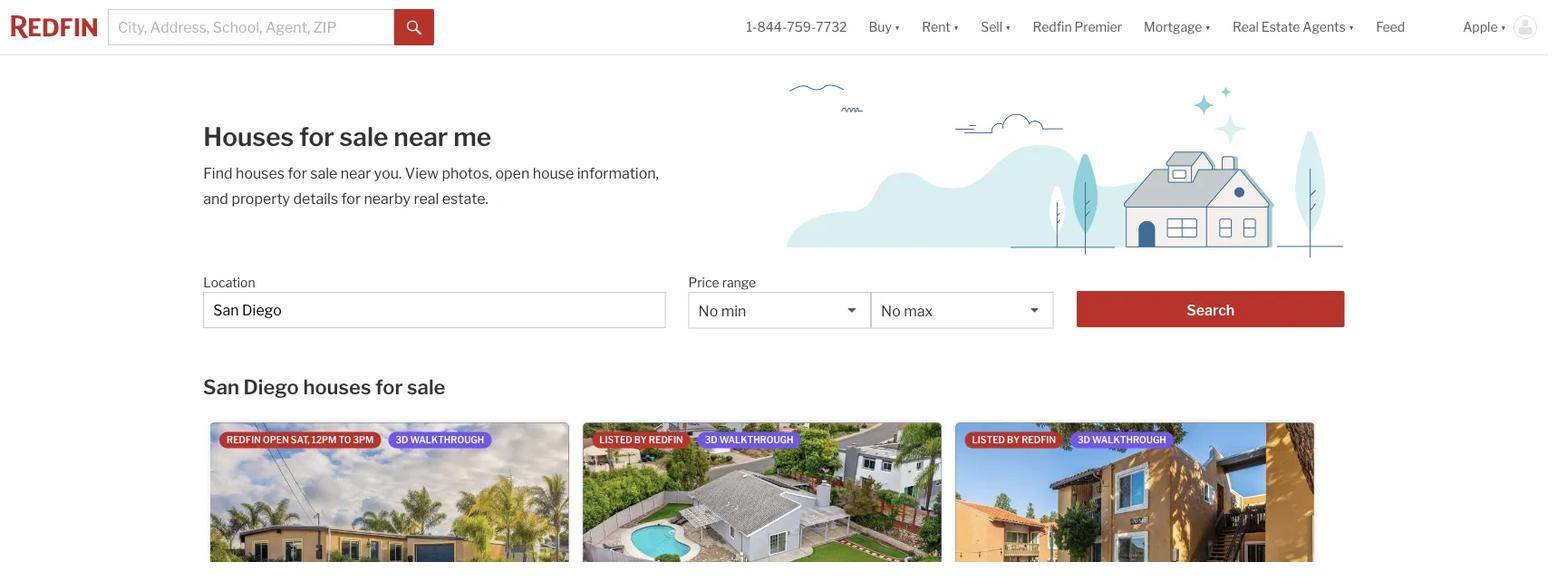 Task type: describe. For each thing, give the bounding box(es) containing it.
12pm
[[312, 435, 337, 446]]

2 redfin from the left
[[649, 435, 683, 446]]

3pm
[[353, 435, 374, 446]]

no for no min
[[699, 302, 718, 320]]

1 vertical spatial houses
[[303, 374, 371, 399]]

premier
[[1075, 19, 1122, 35]]

2 walkthrough from the left
[[720, 435, 794, 446]]

estate
[[1262, 19, 1300, 35]]

2 photo of 5951 highplace dr, san diego, ca 92120 image from the left
[[941, 423, 1300, 562]]

2 photo of 17075 w bernardo dr #106, san diego, ca 92127 image from the left
[[1314, 423, 1548, 562]]

information,
[[577, 164, 659, 182]]

house
[[533, 164, 574, 182]]

real estate agents ▾
[[1233, 19, 1355, 35]]

sell ▾ button
[[970, 0, 1022, 54]]

0 vertical spatial sale
[[340, 121, 388, 152]]

san diego houses for sale
[[203, 374, 446, 399]]

buy ▾ button
[[869, 0, 901, 54]]

apple
[[1463, 19, 1498, 35]]

real estate agents ▾ link
[[1233, 0, 1355, 54]]

range
[[722, 275, 756, 290]]

▾ for mortgage ▾
[[1205, 19, 1211, 35]]

search
[[1187, 301, 1235, 318]]

nearby
[[364, 189, 411, 207]]

1 listed by redfin from the left
[[600, 435, 683, 446]]

feed button
[[1366, 0, 1453, 54]]

view
[[405, 164, 439, 182]]

for up details
[[288, 164, 307, 182]]

rent ▾ button
[[911, 0, 970, 54]]

759-
[[787, 19, 816, 35]]

1 3d walkthrough from the left
[[396, 435, 484, 446]]

min
[[721, 302, 746, 320]]

2 by from the left
[[1007, 435, 1020, 446]]

2 vertical spatial sale
[[407, 374, 446, 399]]

3d for first photo of 5951 highplace dr, san diego, ca 92120 from left
[[705, 435, 718, 446]]

for up the find houses for sale near you.
[[299, 121, 334, 152]]

mortgage ▾
[[1144, 19, 1211, 35]]

find
[[203, 164, 233, 182]]

listed for first photo of 5951 highplace dr, san diego, ca 92120 from left
[[600, 435, 633, 446]]

search button
[[1077, 291, 1345, 327]]

City, Address, School, Agent, ZIP search field
[[108, 9, 394, 45]]

you.
[[374, 164, 402, 182]]

no for no max
[[881, 302, 901, 320]]

max
[[904, 302, 933, 320]]

open
[[495, 164, 530, 182]]

▾ for apple ▾
[[1501, 19, 1507, 35]]

1-
[[747, 19, 757, 35]]

1 vertical spatial near
[[341, 164, 371, 182]]

sell ▾ button
[[981, 0, 1011, 54]]

sell
[[981, 19, 1003, 35]]

real
[[1233, 19, 1259, 35]]

to
[[339, 435, 351, 446]]

agents
[[1303, 19, 1346, 35]]

rent ▾ button
[[922, 0, 959, 54]]

3 redfin from the left
[[1022, 435, 1056, 446]]

1 photo of 5331 via aquario, san diego, ca 92111 image from the left
[[210, 423, 569, 562]]

redfin
[[1033, 19, 1072, 35]]

redfin premier
[[1033, 19, 1122, 35]]

houses
[[203, 121, 294, 152]]

▾ for buy ▾
[[895, 19, 901, 35]]

2 listed by redfin from the left
[[972, 435, 1056, 446]]

1 by from the left
[[634, 435, 647, 446]]

apple ▾
[[1463, 19, 1507, 35]]

for down city, address, school, agent, zip search box
[[375, 374, 403, 399]]

▾ for sell ▾
[[1005, 19, 1011, 35]]

price range
[[689, 275, 756, 290]]

buy ▾
[[869, 19, 901, 35]]

redfin open sat, 12pm to 3pm
[[227, 435, 374, 446]]

buy
[[869, 19, 892, 35]]



Task type: vqa. For each thing, say whether or not it's contained in the screenshot.
1-844-759-7732 LINK at the top of the page
yes



Task type: locate. For each thing, give the bounding box(es) containing it.
location
[[203, 275, 255, 290]]

mortgage ▾ button
[[1144, 0, 1211, 54]]

0 vertical spatial near
[[394, 121, 448, 152]]

for inside view photos, open house information, and property details for nearby real estate.
[[341, 189, 361, 207]]

2 ▾ from the left
[[954, 19, 959, 35]]

san
[[203, 374, 239, 399]]

1 photo of 5951 highplace dr, san diego, ca 92120 image from the left
[[583, 423, 942, 562]]

2 horizontal spatial sale
[[407, 374, 446, 399]]

near up view
[[394, 121, 448, 152]]

rent
[[922, 19, 951, 35]]

1 vertical spatial sale
[[310, 164, 338, 182]]

0 horizontal spatial listed
[[600, 435, 633, 446]]

1 horizontal spatial sale
[[340, 121, 388, 152]]

1 listed from the left
[[600, 435, 633, 446]]

property
[[232, 189, 290, 207]]

2 horizontal spatial redfin
[[1022, 435, 1056, 446]]

price
[[689, 275, 720, 290]]

sale up "you."
[[340, 121, 388, 152]]

houses up to
[[303, 374, 371, 399]]

844-
[[757, 19, 787, 35]]

submit search image
[[407, 21, 422, 35]]

for
[[299, 121, 334, 152], [288, 164, 307, 182], [341, 189, 361, 207], [375, 374, 403, 399]]

1 horizontal spatial 3d walkthrough
[[705, 435, 794, 446]]

no left max
[[881, 302, 901, 320]]

sat,
[[291, 435, 310, 446]]

by
[[634, 435, 647, 446], [1007, 435, 1020, 446]]

▾ right the apple
[[1501, 19, 1507, 35]]

for right details
[[341, 189, 361, 207]]

houses for sale near me
[[203, 121, 492, 152]]

3d
[[396, 435, 408, 446], [705, 435, 718, 446], [1078, 435, 1091, 446]]

listed by redfin
[[600, 435, 683, 446], [972, 435, 1056, 446]]

1 photo of 17075 w bernardo dr #106, san diego, ca 92127 image from the left
[[956, 423, 1314, 562]]

6 ▾ from the left
[[1501, 19, 1507, 35]]

0 horizontal spatial 3d
[[396, 435, 408, 446]]

no max
[[881, 302, 933, 320]]

▾ right mortgage
[[1205, 19, 1211, 35]]

redfin premier button
[[1022, 0, 1133, 54]]

3 3d walkthrough from the left
[[1078, 435, 1167, 446]]

view photos, open house information, and property details for nearby real estate.
[[203, 164, 659, 207]]

3 walkthrough from the left
[[1093, 435, 1167, 446]]

0 vertical spatial houses
[[236, 164, 285, 182]]

details
[[293, 189, 338, 207]]

near left "you."
[[341, 164, 371, 182]]

buy ▾ button
[[858, 0, 911, 54]]

no left min
[[699, 302, 718, 320]]

0 horizontal spatial no
[[699, 302, 718, 320]]

real
[[414, 189, 439, 207]]

1 horizontal spatial listed
[[972, 435, 1005, 446]]

0 horizontal spatial walkthrough
[[410, 435, 484, 446]]

no
[[699, 302, 718, 320], [881, 302, 901, 320]]

photo of 5331 via aquario, san diego, ca 92111 image
[[210, 423, 569, 562], [568, 423, 927, 562]]

sell ▾
[[981, 19, 1011, 35]]

open
[[263, 435, 289, 446]]

1 horizontal spatial near
[[394, 121, 448, 152]]

1-844-759-7732
[[747, 19, 847, 35]]

listed for 1st 'photo of 17075 w bernardo dr #106, san diego, ca 92127' from left
[[972, 435, 1005, 446]]

2 horizontal spatial 3d walkthrough
[[1078, 435, 1167, 446]]

1 redfin from the left
[[227, 435, 261, 446]]

sale down city, address, school, agent, zip search box
[[407, 374, 446, 399]]

3 ▾ from the left
[[1005, 19, 1011, 35]]

and
[[203, 189, 228, 207]]

mortgage ▾ button
[[1133, 0, 1222, 54]]

sale up details
[[310, 164, 338, 182]]

0 horizontal spatial redfin
[[227, 435, 261, 446]]

1 horizontal spatial 3d
[[705, 435, 718, 446]]

1 horizontal spatial listed by redfin
[[972, 435, 1056, 446]]

rent ▾
[[922, 19, 959, 35]]

mortgage
[[1144, 19, 1203, 35]]

redfin
[[227, 435, 261, 446], [649, 435, 683, 446], [1022, 435, 1056, 446]]

4 ▾ from the left
[[1205, 19, 1211, 35]]

3 3d from the left
[[1078, 435, 1091, 446]]

0 horizontal spatial near
[[341, 164, 371, 182]]

City, Address, School, Agent, ZIP search field
[[203, 292, 666, 328]]

2 3d walkthrough from the left
[[705, 435, 794, 446]]

photos,
[[442, 164, 492, 182]]

estate.
[[442, 189, 489, 207]]

3d walkthrough
[[396, 435, 484, 446], [705, 435, 794, 446], [1078, 435, 1167, 446]]

▾ right agents
[[1349, 19, 1355, 35]]

▾ right rent
[[954, 19, 959, 35]]

1-844-759-7732 link
[[747, 19, 847, 35]]

me
[[454, 121, 492, 152]]

walkthrough
[[410, 435, 484, 446], [720, 435, 794, 446], [1093, 435, 1167, 446]]

▾ for rent ▾
[[954, 19, 959, 35]]

5 ▾ from the left
[[1349, 19, 1355, 35]]

3d for 1st photo of 5331 via aquario, san diego, ca 92111 from the left
[[396, 435, 408, 446]]

real estate agents ▾ button
[[1222, 0, 1366, 54]]

▾ right sell
[[1005, 19, 1011, 35]]

0 horizontal spatial by
[[634, 435, 647, 446]]

1 horizontal spatial walkthrough
[[720, 435, 794, 446]]

1 no from the left
[[699, 302, 718, 320]]

photo of 5951 highplace dr, san diego, ca 92120 image
[[583, 423, 942, 562], [941, 423, 1300, 562]]

houses
[[236, 164, 285, 182], [303, 374, 371, 399]]

0 horizontal spatial sale
[[310, 164, 338, 182]]

feed
[[1376, 19, 1405, 35]]

photo of 17075 w bernardo dr #106, san diego, ca 92127 image
[[956, 423, 1314, 562], [1314, 423, 1548, 562]]

1 horizontal spatial redfin
[[649, 435, 683, 446]]

1 horizontal spatial by
[[1007, 435, 1020, 446]]

2 listed from the left
[[972, 435, 1005, 446]]

find houses for sale near you.
[[203, 164, 405, 182]]

7732
[[816, 19, 847, 35]]

2 horizontal spatial 3d
[[1078, 435, 1091, 446]]

0 horizontal spatial 3d walkthrough
[[396, 435, 484, 446]]

no min
[[699, 302, 746, 320]]

houses up property
[[236, 164, 285, 182]]

near
[[394, 121, 448, 152], [341, 164, 371, 182]]

▾ right buy
[[895, 19, 901, 35]]

1 ▾ from the left
[[895, 19, 901, 35]]

3d for 1st 'photo of 17075 w bernardo dr #106, san diego, ca 92127' from left
[[1078, 435, 1091, 446]]

2 photo of 5331 via aquario, san diego, ca 92111 image from the left
[[568, 423, 927, 562]]

listed
[[600, 435, 633, 446], [972, 435, 1005, 446]]

2 no from the left
[[881, 302, 901, 320]]

1 horizontal spatial no
[[881, 302, 901, 320]]

2 3d from the left
[[705, 435, 718, 446]]

0 horizontal spatial listed by redfin
[[600, 435, 683, 446]]

1 3d from the left
[[396, 435, 408, 446]]

2 horizontal spatial walkthrough
[[1093, 435, 1167, 446]]

sale
[[340, 121, 388, 152], [310, 164, 338, 182], [407, 374, 446, 399]]

▾
[[895, 19, 901, 35], [954, 19, 959, 35], [1005, 19, 1011, 35], [1205, 19, 1211, 35], [1349, 19, 1355, 35], [1501, 19, 1507, 35]]

0 horizontal spatial houses
[[236, 164, 285, 182]]

1 horizontal spatial houses
[[303, 374, 371, 399]]

1 walkthrough from the left
[[410, 435, 484, 446]]

diego
[[243, 374, 299, 399]]



